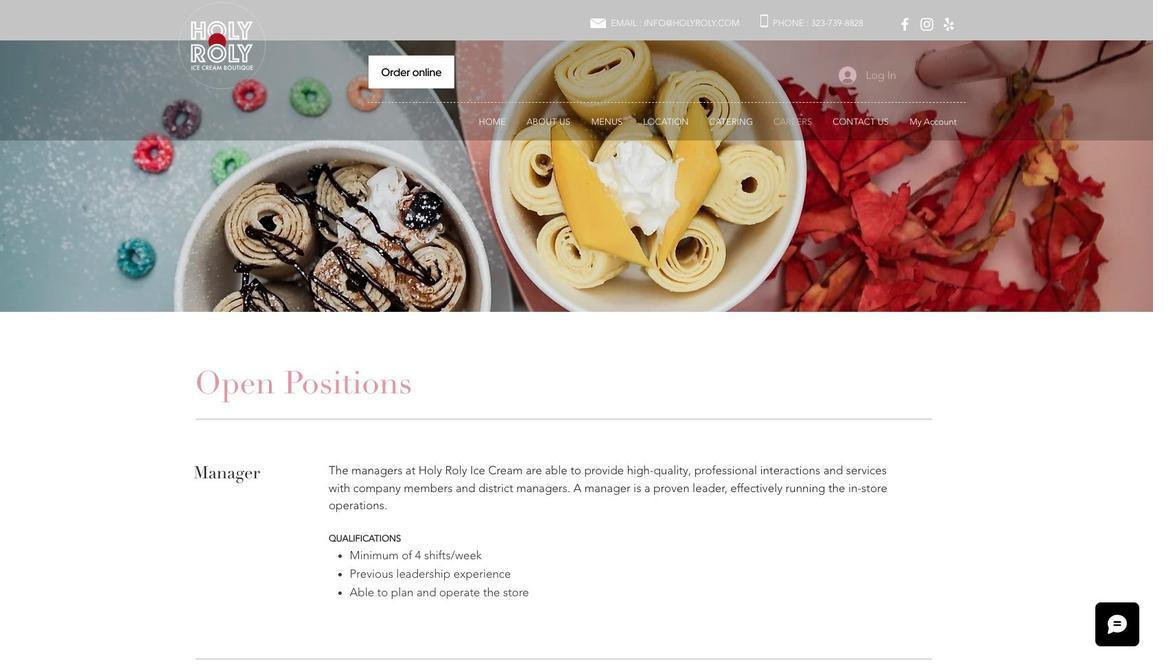 Task type: describe. For each thing, give the bounding box(es) containing it.
white instagram icon image
[[918, 16, 935, 33]]

white facebook icon image
[[896, 16, 914, 33]]

white yelp icon image
[[940, 16, 957, 33]]

main_boutique 2.png image
[[178, 2, 266, 89]]



Task type: locate. For each thing, give the bounding box(es) containing it.
social bar element
[[896, 16, 957, 33]]

wix chat element
[[1089, 596, 1153, 661]]



